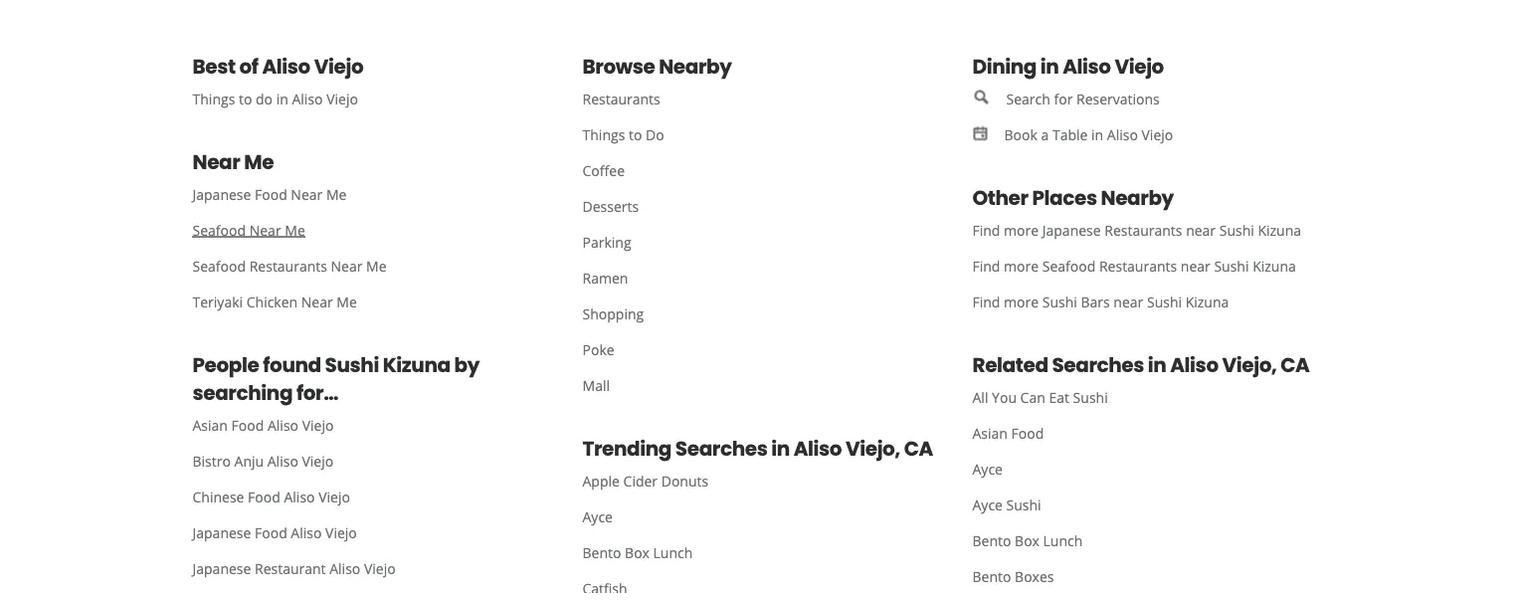 Task type: describe. For each thing, give the bounding box(es) containing it.
ayce inside ayce sushi link
[[973, 495, 1003, 514]]

mall
[[583, 376, 610, 395]]

kizuna for find more seafood restaurants near sushi kizuna
[[1253, 256, 1297, 275]]

apple cider donuts link
[[567, 463, 941, 499]]

viejo, for related searches in aliso viejo, ca
[[1223, 351, 1277, 379]]

ayce for the topmost ayce link
[[973, 459, 1003, 478]]

bento boxes
[[973, 567, 1054, 586]]

kizuna for find more japanese restaurants near sushi kizuna
[[1258, 220, 1302, 239]]

reservations
[[1077, 89, 1160, 108]]

restaurants link
[[567, 81, 941, 116]]

poke link
[[567, 331, 941, 367]]

seafood for seafood near me
[[193, 220, 246, 239]]

ramen
[[583, 268, 628, 287]]

apple
[[583, 471, 620, 490]]

a
[[1041, 125, 1049, 144]]

things inside best of aliso viejo things to do in aliso viejo
[[193, 89, 235, 108]]

food for asian food
[[1012, 423, 1044, 442]]

bento for the left bento box lunch link
[[583, 543, 621, 562]]

teriyaki chicken near me link
[[177, 284, 551, 319]]

parking
[[583, 232, 632, 251]]

more for japanese
[[1004, 220, 1039, 239]]

all you can eat sushi
[[973, 388, 1108, 407]]

viejo for japanese food aliso viejo
[[326, 523, 357, 542]]

find more japanese restaurants near sushi kizuna link
[[957, 212, 1331, 248]]

do
[[646, 125, 664, 144]]

food for asian food aliso viejo
[[231, 416, 264, 434]]

find more seafood restaurants near sushi kizuna link
[[957, 248, 1331, 284]]

japanese food aliso viejo
[[193, 523, 357, 542]]

ayce for ayce link to the left
[[583, 507, 613, 526]]

in inside best of aliso viejo things to do in aliso viejo
[[276, 89, 288, 108]]

ramen link
[[567, 260, 941, 296]]

near for restaurants
[[331, 256, 363, 275]]

box for rightmost bento box lunch link
[[1015, 531, 1040, 550]]

aliso up japanese food aliso viejo
[[284, 487, 315, 506]]

apple cider donuts
[[583, 471, 709, 490]]

things to do in aliso viejo link
[[177, 81, 551, 116]]

best
[[193, 53, 236, 81]]

asian food
[[973, 423, 1044, 442]]

viejo, for trending searches in aliso viejo, ca
[[846, 435, 901, 463]]

chicken
[[247, 292, 298, 311]]

chinese food aliso viejo
[[193, 487, 350, 506]]

food for chinese food aliso viejo
[[248, 487, 280, 506]]

viejo right 'do' at the left of the page
[[327, 89, 358, 108]]

ayce sushi link
[[957, 487, 1331, 523]]

parking link
[[567, 224, 941, 260]]

related searches in aliso viejo, ca
[[973, 351, 1310, 379]]

seafood restaurants near me link
[[177, 248, 551, 284]]

lunch for rightmost bento box lunch link
[[1044, 531, 1083, 550]]

find more sushi bars near sushi kizuna
[[973, 292, 1229, 311]]

of
[[239, 53, 258, 81]]

book a table in aliso viejo
[[1005, 125, 1174, 144]]

aliso down the japanese food aliso viejo link
[[330, 559, 361, 578]]

sushi inside people found sushi kizuna by searching for…
[[325, 351, 379, 379]]

viejo for asian food aliso viejo
[[302, 416, 334, 434]]

in up for
[[1041, 53, 1059, 81]]

box for the left bento box lunch link
[[625, 543, 650, 562]]

all
[[973, 388, 989, 407]]

other places nearby
[[973, 184, 1174, 212]]

aliso up "japanese restaurant aliso viejo"
[[291, 523, 322, 542]]

0 horizontal spatial ayce link
[[567, 499, 941, 534]]

table
[[1053, 125, 1088, 144]]

to inside best of aliso viejo things to do in aliso viejo
[[239, 89, 252, 108]]

sushi inside 'link'
[[1220, 220, 1255, 239]]

browse nearby
[[583, 53, 732, 81]]

ca for related searches in aliso viejo, ca
[[1281, 351, 1310, 379]]

chinese
[[193, 487, 244, 506]]

viejo for bistro anju aliso viejo
[[302, 451, 334, 470]]

people found sushi kizuna by searching for…
[[193, 351, 480, 407]]

trending
[[583, 435, 672, 463]]

found
[[263, 351, 321, 379]]

japanese inside 'link'
[[1043, 220, 1101, 239]]

in right table on the right top
[[1092, 125, 1104, 144]]

near for sushi
[[1114, 292, 1144, 311]]

boxes
[[1015, 567, 1054, 586]]

desserts
[[583, 197, 639, 215]]

searching
[[193, 379, 293, 407]]

in down mall link
[[772, 435, 790, 463]]

things to do link
[[567, 116, 941, 152]]

near for chicken
[[301, 292, 333, 311]]

searches for related
[[1052, 351, 1145, 379]]

restaurants down find more japanese restaurants near sushi kizuna
[[1100, 256, 1178, 275]]

you
[[992, 388, 1017, 407]]

asian food aliso viejo link
[[177, 407, 551, 443]]

mall link
[[567, 367, 941, 403]]

bento for rightmost bento box lunch link
[[973, 531, 1012, 550]]

for…
[[296, 379, 338, 407]]

asian for asian food
[[973, 423, 1008, 442]]

me up seafood restaurants near me
[[285, 220, 305, 239]]

ca for trending searches in aliso viejo, ca
[[904, 435, 933, 463]]

do
[[256, 89, 273, 108]]

people
[[193, 351, 259, 379]]

food for japanese food aliso viejo
[[255, 523, 287, 542]]

viejo for japanese restaurant aliso viejo
[[364, 559, 396, 578]]

0 horizontal spatial bento box lunch link
[[567, 534, 941, 570]]

for
[[1054, 89, 1073, 108]]

asian food aliso viejo
[[193, 416, 334, 434]]

japanese food near me link
[[177, 176, 551, 212]]

dining
[[973, 53, 1037, 81]]



Task type: locate. For each thing, give the bounding box(es) containing it.
ayce
[[973, 459, 1003, 478], [973, 495, 1003, 514], [583, 507, 613, 526]]

1 horizontal spatial things
[[583, 125, 625, 144]]

viejo up chinese food aliso viejo link
[[302, 451, 334, 470]]

best of aliso viejo things to do in aliso viejo
[[193, 53, 363, 108]]

lunch up boxes
[[1044, 531, 1083, 550]]

0 vertical spatial nearby
[[659, 53, 732, 81]]

0 horizontal spatial box
[[625, 543, 650, 562]]

more inside find more seafood restaurants near sushi kizuna link
[[1004, 256, 1039, 275]]

kizuna for find more sushi bars near sushi kizuna
[[1186, 292, 1229, 311]]

viejo up japanese restaurant aliso viejo link
[[326, 523, 357, 542]]

near for japanese
[[1186, 220, 1216, 239]]

1 horizontal spatial to
[[629, 125, 642, 144]]

me for food
[[326, 185, 347, 204]]

seafood near me
[[193, 220, 305, 239]]

aliso down mall link
[[794, 435, 842, 463]]

find more seafood restaurants near sushi kizuna
[[973, 256, 1297, 275]]

asian for asian food aliso viejo
[[193, 416, 228, 434]]

bento for 'bento boxes' link
[[973, 567, 1012, 586]]

0 horizontal spatial to
[[239, 89, 252, 108]]

more inside 'find more sushi bars near sushi kizuna' link
[[1004, 292, 1039, 311]]

me up teriyaki chicken near me link
[[366, 256, 387, 275]]

restaurants
[[583, 89, 661, 108], [1105, 220, 1183, 239], [250, 256, 327, 275], [1100, 256, 1178, 275]]

sushi
[[1220, 220, 1255, 239], [1215, 256, 1250, 275], [1043, 292, 1078, 311], [1147, 292, 1182, 311], [325, 351, 379, 379], [1073, 388, 1108, 407], [1007, 495, 1042, 514]]

anju
[[234, 451, 264, 470]]

lunch down the donuts
[[653, 543, 693, 562]]

bento box lunch down cider
[[583, 543, 693, 562]]

asian food link
[[957, 415, 1331, 451]]

more
[[1004, 220, 1039, 239], [1004, 256, 1039, 275], [1004, 292, 1039, 311]]

1 vertical spatial ayce link
[[567, 499, 941, 534]]

japanese down near me
[[193, 185, 251, 204]]

shopping
[[583, 304, 644, 323]]

1 more from the top
[[1004, 220, 1039, 239]]

all you can eat sushi link
[[957, 379, 1331, 415]]

places
[[1033, 184, 1097, 212]]

1 horizontal spatial searches
[[1052, 351, 1145, 379]]

nearby up find more japanese restaurants near sushi kizuna
[[1101, 184, 1174, 212]]

near down seafood near me link
[[331, 256, 363, 275]]

browse
[[583, 53, 655, 81]]

more for seafood
[[1004, 256, 1039, 275]]

0 horizontal spatial nearby
[[659, 53, 732, 81]]

things to do
[[583, 125, 664, 144]]

0 horizontal spatial viejo,
[[846, 435, 901, 463]]

1 vertical spatial more
[[1004, 256, 1039, 275]]

0 vertical spatial searches
[[1052, 351, 1145, 379]]

0 vertical spatial near
[[1186, 220, 1216, 239]]

ayce sushi
[[973, 495, 1042, 514]]

in
[[1041, 53, 1059, 81], [276, 89, 288, 108], [1092, 125, 1104, 144], [1148, 351, 1167, 379], [772, 435, 790, 463]]

viejo right of
[[314, 53, 363, 81]]

3 more from the top
[[1004, 292, 1039, 311]]

nearby right browse
[[659, 53, 732, 81]]

japanese food aliso viejo link
[[177, 515, 551, 550]]

1 horizontal spatial ayce link
[[957, 451, 1331, 487]]

1 horizontal spatial nearby
[[1101, 184, 1174, 212]]

1 horizontal spatial box
[[1015, 531, 1040, 550]]

viejo for dining in aliso viejo
[[1115, 53, 1164, 81]]

1 vertical spatial ca
[[904, 435, 933, 463]]

restaurants up teriyaki chicken near me
[[250, 256, 327, 275]]

2 vertical spatial more
[[1004, 292, 1039, 311]]

japanese restaurant aliso viejo link
[[177, 550, 551, 586]]

find for find more sushi bars near sushi kizuna
[[973, 292, 1001, 311]]

1 find from the top
[[973, 220, 1001, 239]]

food down chinese food aliso viejo
[[255, 523, 287, 542]]

find inside 'link'
[[973, 220, 1001, 239]]

search for reservations link
[[957, 81, 1347, 116]]

japanese down chinese
[[193, 523, 251, 542]]

near up 'find more sushi bars near sushi kizuna' link
[[1181, 256, 1211, 275]]

me for restaurants
[[366, 256, 387, 275]]

ayce down apple
[[583, 507, 613, 526]]

japanese down other places nearby
[[1043, 220, 1101, 239]]

find for find more japanese restaurants near sushi kizuna
[[973, 220, 1001, 239]]

box
[[1015, 531, 1040, 550], [625, 543, 650, 562]]

1 horizontal spatial viejo,
[[1223, 351, 1277, 379]]

near up seafood near me link
[[291, 185, 323, 204]]

0 horizontal spatial asian
[[193, 416, 228, 434]]

japanese food near me
[[193, 185, 347, 204]]

other
[[973, 184, 1029, 212]]

2 more from the top
[[1004, 256, 1039, 275]]

16 reservation v2 image
[[973, 126, 989, 142]]

viejo down for…
[[302, 416, 334, 434]]

bento box lunch for the left bento box lunch link
[[583, 543, 693, 562]]

eat
[[1049, 388, 1070, 407]]

bento boxes link
[[957, 558, 1331, 593]]

trending searches in aliso viejo, ca
[[583, 435, 933, 463]]

0 horizontal spatial ca
[[904, 435, 933, 463]]

asian down all
[[973, 423, 1008, 442]]

bento box lunch up boxes
[[973, 531, 1083, 550]]

more for sushi
[[1004, 292, 1039, 311]]

kizuna inside people found sushi kizuna by searching for…
[[383, 351, 451, 379]]

near for food
[[291, 185, 323, 204]]

1 horizontal spatial bento box lunch
[[973, 531, 1083, 550]]

in down 'find more sushi bars near sushi kizuna' link
[[1148, 351, 1167, 379]]

2 vertical spatial near
[[1114, 292, 1144, 311]]

0 vertical spatial things
[[193, 89, 235, 108]]

aliso right of
[[262, 53, 310, 81]]

bars
[[1081, 292, 1110, 311]]

0 horizontal spatial searches
[[676, 435, 768, 463]]

me
[[244, 148, 274, 176], [326, 185, 347, 204], [285, 220, 305, 239], [366, 256, 387, 275], [337, 292, 357, 311]]

near for seafood
[[1181, 256, 1211, 275]]

asian
[[193, 416, 228, 434], [973, 423, 1008, 442]]

viejo
[[314, 53, 363, 81], [1115, 53, 1164, 81], [327, 89, 358, 108], [1142, 125, 1174, 144], [302, 416, 334, 434], [302, 451, 334, 470], [319, 487, 350, 506], [326, 523, 357, 542], [364, 559, 396, 578]]

find for find more seafood restaurants near sushi kizuna
[[973, 256, 1001, 275]]

me up japanese food near me in the left of the page
[[244, 148, 274, 176]]

restaurants up find more seafood restaurants near sushi kizuna link
[[1105, 220, 1183, 239]]

2 find from the top
[[973, 256, 1001, 275]]

1 vertical spatial searches
[[676, 435, 768, 463]]

me for chicken
[[337, 292, 357, 311]]

1 vertical spatial find
[[973, 256, 1001, 275]]

near
[[1186, 220, 1216, 239], [1181, 256, 1211, 275], [1114, 292, 1144, 311]]

to left do
[[629, 125, 642, 144]]

seafood restaurants near me
[[193, 256, 387, 275]]

food down bistro anju aliso viejo on the bottom left of the page
[[248, 487, 280, 506]]

1 horizontal spatial bento box lunch link
[[957, 523, 1331, 558]]

donuts
[[662, 471, 709, 490]]

viejo for best of aliso viejo things to do in aliso viejo
[[314, 53, 363, 81]]

book
[[1005, 125, 1038, 144]]

bento box lunch for rightmost bento box lunch link
[[973, 531, 1083, 550]]

aliso
[[262, 53, 310, 81], [1063, 53, 1111, 81], [292, 89, 323, 108], [1108, 125, 1138, 144], [1171, 351, 1219, 379], [268, 416, 299, 434], [794, 435, 842, 463], [267, 451, 298, 470], [284, 487, 315, 506], [291, 523, 322, 542], [330, 559, 361, 578]]

bento box lunch link
[[957, 523, 1331, 558], [567, 534, 941, 570]]

searches up the donuts
[[676, 435, 768, 463]]

bento box lunch
[[973, 531, 1083, 550], [583, 543, 693, 562]]

bento
[[973, 531, 1012, 550], [583, 543, 621, 562], [973, 567, 1012, 586]]

shopping link
[[567, 296, 941, 331]]

aliso right 'do' at the left of the page
[[292, 89, 323, 108]]

0 vertical spatial ayce link
[[957, 451, 1331, 487]]

1 vertical spatial things
[[583, 125, 625, 144]]

restaurant
[[255, 559, 326, 578]]

searches up eat
[[1052, 351, 1145, 379]]

box up boxes
[[1015, 531, 1040, 550]]

box down cider
[[625, 543, 650, 562]]

asian up 'bistro'
[[193, 416, 228, 434]]

0 vertical spatial to
[[239, 89, 252, 108]]

1 vertical spatial nearby
[[1101, 184, 1174, 212]]

lunch for the left bento box lunch link
[[653, 543, 693, 562]]

viejo up reservations
[[1115, 53, 1164, 81]]

aliso up search for reservations at the top of page
[[1063, 53, 1111, 81]]

seafood down japanese food near me in the left of the page
[[193, 220, 246, 239]]

viejo for chinese food aliso viejo
[[319, 487, 350, 506]]

me down seafood restaurants near me link
[[337, 292, 357, 311]]

me up seafood near me link
[[326, 185, 347, 204]]

seafood up teriyaki
[[193, 256, 246, 275]]

more inside find more japanese restaurants near sushi kizuna 'link'
[[1004, 220, 1039, 239]]

aliso down 'find more sushi bars near sushi kizuna' link
[[1171, 351, 1219, 379]]

near right chicken at the left of page
[[301, 292, 333, 311]]

seafood near me link
[[177, 212, 551, 248]]

things down best
[[193, 89, 235, 108]]

viejo,
[[1223, 351, 1277, 379], [846, 435, 901, 463]]

bento down apple
[[583, 543, 621, 562]]

japanese down japanese food aliso viejo
[[193, 559, 251, 578]]

18 search small image
[[973, 88, 991, 106]]

related
[[973, 351, 1049, 379]]

3 find from the top
[[973, 292, 1001, 311]]

to left 'do' at the left of the page
[[239, 89, 252, 108]]

aliso right anju
[[267, 451, 298, 470]]

aliso down reservations
[[1108, 125, 1138, 144]]

1 horizontal spatial lunch
[[1044, 531, 1083, 550]]

by
[[454, 351, 480, 379]]

food down searching
[[231, 416, 264, 434]]

ca
[[1281, 351, 1310, 379], [904, 435, 933, 463]]

in right 'do' at the left of the page
[[276, 89, 288, 108]]

find
[[973, 220, 1001, 239], [973, 256, 1001, 275], [973, 292, 1001, 311]]

bistro anju aliso viejo link
[[177, 443, 551, 479]]

cider
[[624, 471, 658, 490]]

poke
[[583, 340, 615, 359]]

0 vertical spatial ca
[[1281, 351, 1310, 379]]

food down can
[[1012, 423, 1044, 442]]

restaurants down browse
[[583, 89, 661, 108]]

0 vertical spatial more
[[1004, 220, 1039, 239]]

bento down ayce sushi
[[973, 531, 1012, 550]]

nearby
[[659, 53, 732, 81], [1101, 184, 1174, 212]]

near down japanese food near me in the left of the page
[[250, 220, 281, 239]]

desserts link
[[567, 188, 941, 224]]

things up coffee
[[583, 125, 625, 144]]

find more sushi bars near sushi kizuna link
[[957, 284, 1331, 319]]

seafood for seafood restaurants near me
[[193, 256, 246, 275]]

food for japanese food near me
[[255, 185, 287, 204]]

seafood up bars
[[1043, 256, 1096, 275]]

1 vertical spatial to
[[629, 125, 642, 144]]

book a table in aliso viejo link
[[957, 116, 1347, 152]]

japanese restaurant aliso viejo
[[193, 559, 396, 578]]

0 vertical spatial viejo,
[[1223, 351, 1277, 379]]

can
[[1021, 388, 1046, 407]]

viejo down the japanese food aliso viejo link
[[364, 559, 396, 578]]

2 vertical spatial find
[[973, 292, 1001, 311]]

teriyaki chicken near me
[[193, 292, 357, 311]]

near up japanese food near me in the left of the page
[[193, 148, 240, 176]]

viejo down search for reservations link
[[1142, 125, 1174, 144]]

1 horizontal spatial ca
[[1281, 351, 1310, 379]]

ayce up ayce sushi
[[973, 459, 1003, 478]]

1 vertical spatial viejo,
[[846, 435, 901, 463]]

aliso up bistro anju aliso viejo on the bottom left of the page
[[268, 416, 299, 434]]

coffee
[[583, 161, 625, 180]]

0 horizontal spatial things
[[193, 89, 235, 108]]

kizuna inside 'link'
[[1258, 220, 1302, 239]]

food up seafood near me
[[255, 185, 287, 204]]

searches for trending
[[676, 435, 768, 463]]

0 horizontal spatial lunch
[[653, 543, 693, 562]]

restaurants inside 'link'
[[1105, 220, 1183, 239]]

japanese for japanese food near me
[[193, 185, 251, 204]]

teriyaki
[[193, 292, 243, 311]]

0 horizontal spatial bento box lunch
[[583, 543, 693, 562]]

bento left boxes
[[973, 567, 1012, 586]]

japanese for japanese restaurant aliso viejo
[[193, 559, 251, 578]]

1 vertical spatial near
[[1181, 256, 1211, 275]]

ayce link down the all you can eat sushi link
[[957, 451, 1331, 487]]

japanese for japanese food aliso viejo
[[193, 523, 251, 542]]

search
[[1007, 89, 1051, 108]]

ayce link down trending searches in aliso viejo, ca
[[567, 499, 941, 534]]

dining in aliso viejo
[[973, 53, 1164, 81]]

0 vertical spatial find
[[973, 220, 1001, 239]]

searches
[[1052, 351, 1145, 379], [676, 435, 768, 463]]

near up find more seafood restaurants near sushi kizuna link
[[1186, 220, 1216, 239]]

chinese food aliso viejo link
[[177, 479, 551, 515]]

bistro
[[193, 451, 231, 470]]

coffee link
[[567, 152, 941, 188]]

1 horizontal spatial asian
[[973, 423, 1008, 442]]

viejo down bistro anju aliso viejo link
[[319, 487, 350, 506]]

bistro anju aliso viejo
[[193, 451, 334, 470]]

near right bars
[[1114, 292, 1144, 311]]

near inside 'link'
[[1186, 220, 1216, 239]]

ayce down "asian food"
[[973, 495, 1003, 514]]

search for reservations
[[1007, 89, 1160, 108]]

find more japanese restaurants near sushi kizuna
[[973, 220, 1302, 239]]

near me
[[193, 148, 274, 176]]



Task type: vqa. For each thing, say whether or not it's contained in the screenshot.
right Guaranteed
no



